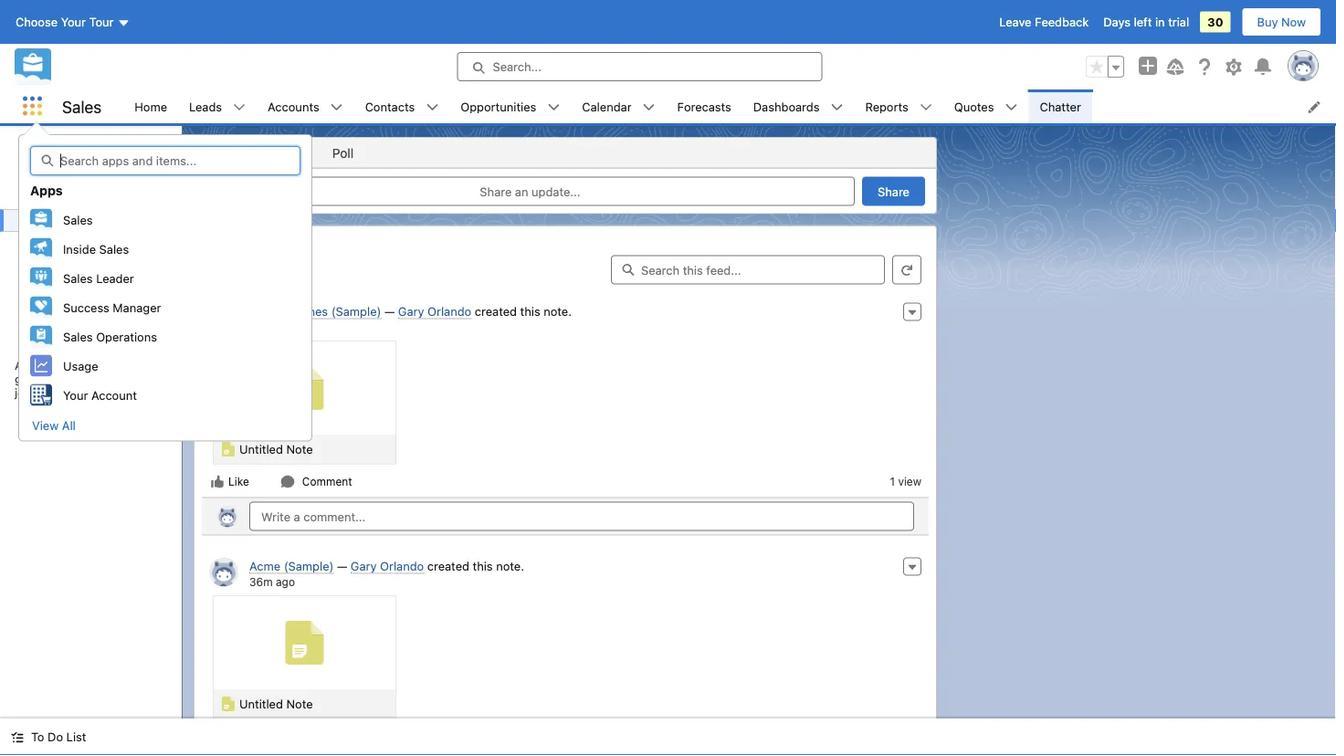 Task type: locate. For each thing, give the bounding box(es) containing it.
share an update... button
[[206, 177, 855, 206]]

text default image inside comment 'button'
[[280, 475, 295, 489]]

gary inside acme (sample) — gary orlando created this note. 36m ago
[[351, 559, 377, 573]]

1 vertical spatial (sample)
[[284, 559, 334, 573]]

3 text default image from the left
[[920, 101, 932, 114]]

highlights
[[81, 214, 137, 227]]

opportunities list item
[[450, 90, 571, 123]]

untitled note for gary orlando, 36m ago element containing acme (sample)
[[239, 697, 313, 711]]

— right the acme (sample) link
[[337, 559, 347, 573]]

1 share from the left
[[480, 185, 512, 198]]

1 untitled note from the top
[[239, 443, 313, 456]]

reports
[[865, 100, 909, 113]]

0 vertical spatial gary
[[398, 305, 424, 318]]

chatter link
[[1029, 90, 1092, 123]]

1 vertical spatial opportunities
[[49, 298, 125, 312]]

1 vertical spatial note
[[286, 697, 313, 711]]

or
[[147, 372, 159, 386]]

36m ago link
[[249, 575, 295, 588]]

days
[[1104, 15, 1131, 29]]

company
[[26, 214, 78, 227]]

your account
[[63, 388, 137, 402]]

1 vertical spatial untitled
[[239, 697, 283, 711]]

jones
[[295, 305, 328, 318]]

text default image for contacts
[[426, 101, 439, 114]]

2 untitled note from the top
[[239, 697, 313, 711]]

1 horizontal spatial —
[[385, 305, 395, 318]]

reports link
[[854, 90, 920, 123]]

opportunities down sales leader
[[49, 298, 125, 312]]

text default image
[[330, 101, 343, 114], [426, 101, 439, 114], [920, 101, 932, 114]]

text default image left calendar link
[[547, 101, 560, 114]]

howard
[[249, 305, 292, 318]]

opportunities inside top opportunities link
[[49, 298, 125, 312]]

operations
[[96, 330, 157, 343]]

gary
[[398, 305, 424, 318], [351, 559, 377, 573]]

orlando inside acme (sample) — gary orlando created this note. 36m ago
[[380, 559, 424, 573]]

1 vertical spatial this
[[473, 559, 493, 573]]

0 vertical spatial untitled
[[239, 443, 283, 456]]

share left the an
[[480, 185, 512, 198]]

1 text default image from the left
[[330, 101, 343, 114]]

to left me
[[26, 168, 39, 182]]

text default image right accounts
[[330, 101, 343, 114]]

top
[[26, 298, 46, 312]]

text default image right quotes
[[1005, 101, 1018, 114]]

tab list
[[194, 137, 937, 169]]

0 horizontal spatial note.
[[496, 559, 524, 573]]

text default image inside contacts list item
[[426, 101, 439, 114]]

1 vertical spatial untitled note
[[239, 697, 313, 711]]

gary orlando link
[[398, 305, 472, 319], [351, 559, 424, 574]]

group
[[1086, 56, 1124, 78]]

acme (sample) — gary orlando created this note. 36m ago
[[249, 559, 524, 588]]

quotes list item
[[943, 90, 1029, 123]]

to left do
[[31, 730, 44, 744]]

choose
[[16, 15, 58, 29]]

success manager link
[[19, 293, 311, 322]]

text default image inside the calendar list item
[[643, 101, 655, 114]]

0 horizontal spatial orlando
[[380, 559, 424, 573]]

quotes link
[[943, 90, 1005, 123]]

aw,
[[15, 358, 33, 372]]

0 horizontal spatial this
[[473, 559, 493, 573]]

acme
[[249, 559, 280, 573]]

1 vertical spatial orlando
[[380, 559, 424, 573]]

opportunities
[[461, 100, 536, 113], [49, 298, 125, 312]]

1 vertical spatial gary orlando link
[[351, 559, 424, 574]]

leader
[[96, 271, 134, 285]]

2 gary orlando, 36m ago element from the top
[[202, 550, 929, 752]]

sales up the don't
[[63, 330, 93, 343]]

(sample) up ago
[[284, 559, 334, 573]]

text default image inside the accounts list item
[[330, 101, 343, 114]]

— right howard jones (sample) link
[[385, 305, 395, 318]]

inside sales link
[[19, 234, 311, 264]]

untitled note
[[239, 443, 313, 456], [239, 697, 313, 711]]

home link
[[124, 90, 178, 123]]

0 horizontal spatial share
[[480, 185, 512, 198]]

Search this feed... search field
[[611, 255, 885, 285]]

recent
[[26, 336, 74, 349]]

why
[[60, 372, 85, 386]]

in
[[1155, 15, 1165, 29]]

0 vertical spatial this
[[520, 305, 540, 318]]

your account link
[[19, 380, 311, 410]]

dashboards list item
[[742, 90, 854, 123]]

1 horizontal spatial opportunities
[[461, 100, 536, 113]]

0 vertical spatial your
[[61, 15, 86, 29]]

0 vertical spatial note
[[286, 443, 313, 456]]

recent groups link
[[26, 336, 130, 349]]

opportunities link
[[450, 90, 547, 123]]

0 vertical spatial to
[[26, 168, 39, 182]]

calendar
[[582, 100, 632, 113]]

text default image inside reports list item
[[920, 101, 932, 114]]

gary orlando image
[[216, 506, 238, 527]]

leads list item
[[178, 90, 257, 123]]

0 vertical spatial untitled note
[[239, 443, 313, 456]]

text default image right reports
[[920, 101, 932, 114]]

1
[[890, 475, 895, 488]]

1 vertical spatial your
[[63, 388, 88, 402]]

comment
[[302, 475, 352, 488]]

2 share from the left
[[878, 185, 910, 198]]

i
[[58, 145, 61, 159]]

note. inside acme (sample) — gary orlando created this note. 36m ago
[[496, 559, 524, 573]]

1 vertical spatial to
[[31, 730, 44, 744]]

company highlights link
[[0, 209, 182, 232]]

update...
[[532, 185, 581, 198]]

0 horizontal spatial text default image
[[330, 101, 343, 114]]

list
[[124, 90, 1336, 123]]

text default image down search... button
[[643, 101, 655, 114]]

1 horizontal spatial note.
[[544, 305, 572, 318]]

view
[[32, 418, 59, 432]]

apps list box
[[19, 205, 311, 410]]

text default image inside like button
[[210, 475, 225, 489]]

2 text default image from the left
[[426, 101, 439, 114]]

1 untitled from the top
[[239, 443, 283, 456]]

chatter
[[1040, 100, 1081, 113]]

view all
[[32, 418, 76, 432]]

why not create or join some now?
[[15, 372, 159, 399]]

— inside acme (sample) — gary orlando created this note. 36m ago
[[337, 559, 347, 573]]

text default image right contacts
[[426, 101, 439, 114]]

you
[[37, 358, 57, 372]]

text default image inside opportunities list item
[[547, 101, 560, 114]]

comment button
[[279, 474, 353, 490]]

your inside dropdown button
[[61, 15, 86, 29]]

text default image left like at the left bottom of the page
[[210, 475, 225, 489]]

calendar list item
[[571, 90, 666, 123]]

your left tour
[[61, 15, 86, 29]]

—
[[385, 305, 395, 318], [337, 559, 347, 573]]

opportunities inside opportunities 'link'
[[461, 100, 536, 113]]

1 vertical spatial —
[[337, 559, 347, 573]]

1 gary orlando, 36m ago element from the top
[[202, 295, 929, 497]]

(sample)
[[331, 305, 381, 318], [284, 559, 334, 573]]

your down why
[[63, 388, 88, 402]]

0 vertical spatial created
[[475, 305, 517, 318]]

share
[[480, 185, 512, 198], [878, 185, 910, 198]]

aw, you don't have any groups!
[[15, 358, 141, 386]]

1 view
[[890, 475, 922, 488]]

1 vertical spatial gary
[[351, 559, 377, 573]]

1 vertical spatial gary orlando, 36m ago element
[[202, 550, 929, 752]]

share inside share button
[[878, 185, 910, 198]]

text default image right "leads"
[[233, 101, 246, 114]]

0 vertical spatial opportunities
[[461, 100, 536, 113]]

choose your tour
[[16, 15, 114, 29]]

2 untitled from the top
[[239, 697, 283, 711]]

sales link
[[19, 205, 311, 234]]

orlando
[[428, 305, 472, 318], [380, 559, 424, 573]]

poll
[[332, 145, 354, 160]]

opportunities down search... at the left top of the page
[[461, 100, 536, 113]]

create
[[109, 372, 144, 386]]

2 horizontal spatial text default image
[[920, 101, 932, 114]]

0 vertical spatial orlando
[[428, 305, 472, 318]]

note.
[[544, 305, 572, 318], [496, 559, 524, 573]]

usage
[[63, 359, 98, 372]]

Search apps and items... search field
[[30, 146, 301, 175]]

apps
[[30, 183, 63, 198]]

0 horizontal spatial created
[[427, 559, 469, 573]]

to inside button
[[31, 730, 44, 744]]

text default image left comment
[[280, 475, 295, 489]]

trial
[[1168, 15, 1189, 29]]

0 horizontal spatial opportunities
[[49, 298, 125, 312]]

1 horizontal spatial share
[[878, 185, 910, 198]]

text default image
[[233, 101, 246, 114], [547, 101, 560, 114], [643, 101, 655, 114], [831, 101, 843, 114], [1005, 101, 1018, 114], [210, 475, 225, 489], [280, 475, 295, 489], [11, 731, 24, 744]]

0 horizontal spatial gary
[[351, 559, 377, 573]]

share down reports list item
[[878, 185, 910, 198]]

your inside apps list box
[[63, 388, 88, 402]]

untitled
[[239, 443, 283, 456], [239, 697, 283, 711]]

gary orlando, 36m ago element
[[202, 295, 929, 497], [202, 550, 929, 752]]

leave feedback link
[[999, 15, 1089, 29]]

0 horizontal spatial —
[[337, 559, 347, 573]]

text default image left reports
[[831, 101, 843, 114]]

gary orlando link for acme (sample)
[[351, 559, 424, 574]]

text default image inside dashboards list item
[[831, 101, 843, 114]]

1 horizontal spatial created
[[475, 305, 517, 318]]

note
[[286, 443, 313, 456], [286, 697, 313, 711]]

success
[[63, 300, 109, 314]]

reports list item
[[854, 90, 943, 123]]

list containing home
[[124, 90, 1336, 123]]

1 vertical spatial created
[[427, 559, 469, 573]]

1 vertical spatial note.
[[496, 559, 524, 573]]

0 vertical spatial note.
[[544, 305, 572, 318]]

(sample) right jones
[[331, 305, 381, 318]]

search...
[[493, 60, 542, 74]]

forecasts link
[[666, 90, 742, 123]]

groups
[[78, 336, 130, 349]]

usage link
[[19, 351, 311, 380]]

0 vertical spatial gary orlando, 36m ago element
[[202, 295, 929, 497]]

share inside share an update... button
[[480, 185, 512, 198]]

0 vertical spatial —
[[385, 305, 395, 318]]

1 horizontal spatial text default image
[[426, 101, 439, 114]]

inside sales
[[63, 242, 129, 256]]

0 vertical spatial gary orlando link
[[398, 305, 472, 319]]

accounts
[[268, 100, 319, 113]]

account
[[91, 388, 137, 402]]

text default image left do
[[11, 731, 24, 744]]

1 horizontal spatial gary
[[398, 305, 424, 318]]



Task type: describe. For each thing, give the bounding box(es) containing it.
gary orlando, 36m ago element containing acme (sample)
[[202, 550, 929, 752]]

text default image for accounts
[[330, 101, 343, 114]]

text default image inside quotes list item
[[1005, 101, 1018, 114]]

now
[[1282, 15, 1306, 29]]

like button
[[209, 474, 250, 490]]

text default image inside leads list item
[[233, 101, 246, 114]]

tour
[[89, 15, 114, 29]]

text default image inside the to do list button
[[11, 731, 24, 744]]

not
[[88, 372, 106, 386]]

untitled note for gary orlando, 36m ago element containing howard jones (sample)
[[239, 443, 313, 456]]

gary orlando image
[[209, 558, 238, 587]]

now?
[[71, 386, 99, 399]]

sales inside 'link'
[[63, 330, 93, 343]]

to do list button
[[0, 719, 97, 755]]

sales leader
[[63, 271, 134, 285]]

top opportunities
[[26, 298, 125, 312]]

post link
[[195, 138, 244, 168]]

tab list containing post
[[194, 137, 937, 169]]

leave feedback
[[999, 15, 1089, 29]]

what i follow to me bookmarked company highlights my drafts
[[26, 145, 137, 250]]

accounts list item
[[257, 90, 354, 123]]

do
[[48, 730, 63, 744]]

1 horizontal spatial orlando
[[428, 305, 472, 318]]

share for share an update...
[[480, 185, 512, 198]]

howard jones (sample) — gary orlando created this note.
[[249, 305, 572, 318]]

follow
[[64, 145, 100, 159]]

to inside what i follow to me bookmarked company highlights my drafts
[[26, 168, 39, 182]]

sales up follow
[[62, 97, 102, 116]]

search... button
[[457, 52, 823, 81]]

poll link
[[320, 138, 366, 168]]

leads
[[189, 100, 222, 113]]

what
[[26, 145, 55, 159]]

leave
[[999, 15, 1032, 29]]

sales down highlights
[[99, 242, 129, 256]]

ago
[[276, 575, 295, 588]]

text default image for reports
[[920, 101, 932, 114]]

buy now
[[1257, 15, 1306, 29]]

(sample) inside acme (sample) — gary orlando created this note. 36m ago
[[284, 559, 334, 573]]

gary orlando, 36m ago element containing howard jones (sample)
[[202, 295, 929, 497]]

acme (sample) link
[[249, 559, 334, 574]]

streams link
[[26, 275, 84, 288]]

groups!
[[15, 372, 57, 386]]

accounts link
[[257, 90, 330, 123]]

created inside acme (sample) — gary orlando created this note. 36m ago
[[427, 559, 469, 573]]

have
[[92, 358, 118, 372]]

list
[[66, 730, 86, 744]]

gary orlando link for howard jones (sample)
[[398, 305, 472, 319]]

any
[[121, 358, 141, 372]]

question
[[255, 145, 308, 160]]

1 note from the top
[[286, 443, 313, 456]]

2 note from the top
[[286, 697, 313, 711]]

this inside acme (sample) — gary orlando created this note. 36m ago
[[473, 559, 493, 573]]

dashboards link
[[742, 90, 831, 123]]

home
[[135, 100, 167, 113]]

streams
[[26, 275, 84, 288]]

sales operations link
[[19, 322, 311, 351]]

recent groups
[[26, 336, 130, 349]]

left
[[1134, 15, 1152, 29]]

sales operations
[[63, 330, 157, 343]]

success manager
[[63, 300, 161, 314]]

howard jones (sample) link
[[249, 305, 381, 319]]

question link
[[244, 138, 320, 168]]

share button
[[862, 177, 925, 206]]

calendar link
[[571, 90, 643, 123]]

share for share
[[878, 185, 910, 198]]

top opportunities link
[[0, 293, 182, 316]]

1 horizontal spatial this
[[520, 305, 540, 318]]

me
[[42, 168, 59, 182]]

some
[[37, 386, 67, 399]]

forecasts
[[677, 100, 731, 113]]

feedback
[[1035, 15, 1089, 29]]

drafts
[[46, 237, 80, 250]]

Write a comment... text field
[[249, 502, 914, 531]]

manager
[[113, 300, 161, 314]]

sales down bookmarked link
[[63, 213, 93, 226]]

don't
[[60, 358, 89, 372]]

my
[[26, 237, 42, 250]]

contacts list item
[[354, 90, 450, 123]]

like
[[228, 475, 249, 488]]

days left in trial
[[1104, 15, 1189, 29]]

30
[[1208, 15, 1224, 29]]

0 vertical spatial (sample)
[[331, 305, 381, 318]]

leads link
[[178, 90, 233, 123]]

share an update...
[[480, 185, 581, 198]]

bookmarked link
[[0, 186, 182, 209]]

all
[[62, 418, 76, 432]]

what i follow link
[[0, 141, 182, 163]]

buy now button
[[1242, 7, 1322, 37]]

to do list
[[31, 730, 86, 744]]

sales up top opportunities
[[63, 271, 93, 285]]

sales leader link
[[19, 264, 311, 293]]

contacts
[[365, 100, 415, 113]]

view all button
[[31, 411, 77, 440]]



Task type: vqa. For each thing, say whether or not it's contained in the screenshot.
the right Showing
no



